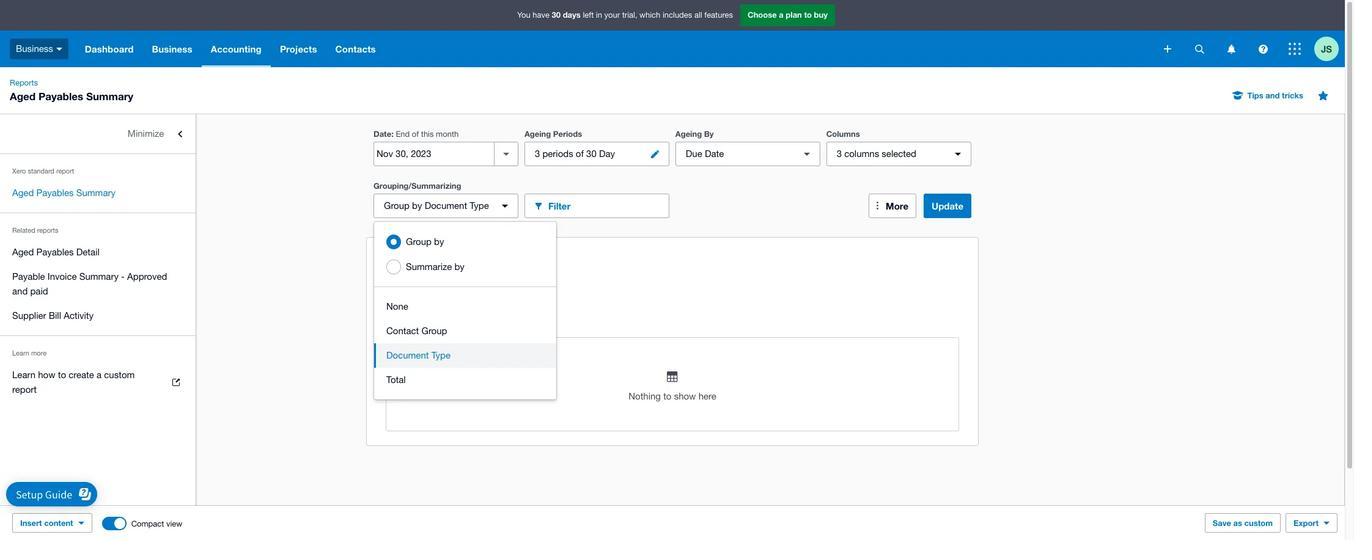 Task type: describe. For each thing, give the bounding box(es) containing it.
and inside payable invoice summary - approved and paid
[[12, 286, 28, 297]]

which
[[640, 11, 661, 20]]

periods
[[543, 149, 573, 159]]

includes
[[663, 11, 693, 20]]

total button
[[374, 368, 557, 393]]

business inside navigation
[[152, 43, 192, 54]]

export button
[[1286, 514, 1338, 533]]

2 business button from the left
[[143, 31, 202, 67]]

1 horizontal spatial report
[[56, 168, 74, 175]]

group for group by
[[406, 237, 432, 247]]

insert content
[[20, 519, 73, 528]]

save as custom
[[1213, 519, 1273, 528]]

insert content button
[[12, 514, 92, 533]]

create
[[69, 370, 94, 380]]

update button
[[924, 194, 972, 218]]

none
[[387, 302, 408, 312]]

summary for payables
[[76, 188, 116, 198]]

standard
[[28, 168, 54, 175]]

projects
[[280, 43, 317, 54]]

0 horizontal spatial 30
[[552, 10, 561, 20]]

of inside date : end of this month
[[412, 130, 419, 139]]

by for group by document type
[[412, 201, 422, 211]]

related
[[12, 227, 35, 234]]

aged payables summary
[[12, 188, 116, 198]]

nothing
[[629, 391, 661, 402]]

supplier bill activity
[[12, 311, 94, 321]]

summarize
[[406, 262, 452, 272]]

more
[[31, 350, 47, 357]]

group containing group by
[[374, 222, 557, 400]]

1 horizontal spatial svg image
[[1195, 44, 1205, 54]]

columns
[[827, 129, 860, 139]]

accounting
[[211, 43, 262, 54]]

ageing for ageing periods
[[525, 129, 551, 139]]

dashboard link
[[76, 31, 143, 67]]

3 periods of 30 day button
[[525, 142, 670, 166]]

tips
[[1248, 91, 1264, 100]]

supplier bill activity link
[[0, 304, 196, 328]]

save as custom button
[[1205, 514, 1281, 533]]

approved
[[127, 272, 167, 282]]

list of convenience dates image
[[494, 142, 519, 166]]

compact
[[131, 520, 164, 529]]

selected
[[882, 149, 917, 159]]

aged payables detail link
[[0, 240, 196, 265]]

learn for learn more
[[12, 350, 29, 357]]

more button
[[869, 194, 917, 218]]

-
[[121, 272, 125, 282]]

minimize button
[[0, 122, 196, 146]]

group for group by document type
[[384, 201, 410, 211]]

periods
[[553, 129, 582, 139]]

end
[[396, 130, 410, 139]]

ageing for ageing by
[[676, 129, 702, 139]]

tips and tricks
[[1248, 91, 1304, 100]]

by
[[704, 129, 714, 139]]

document inside button
[[387, 350, 429, 361]]

aged for aged payables detail
[[12, 247, 34, 257]]

related reports
[[12, 227, 58, 234]]

payable
[[12, 272, 45, 282]]

js
[[1322, 43, 1333, 54]]

navigation containing dashboard
[[76, 31, 1156, 67]]

0 horizontal spatial date
[[374, 129, 391, 139]]

:
[[391, 129, 394, 139]]

paid
[[30, 286, 48, 297]]

2023
[[471, 301, 491, 311]]

date : end of this month
[[374, 129, 459, 139]]

by for summarize by
[[455, 262, 465, 272]]

content
[[44, 519, 73, 528]]

dashboard
[[85, 43, 134, 54]]

type inside button
[[432, 350, 451, 361]]

0 horizontal spatial business
[[16, 43, 53, 54]]

activity
[[64, 311, 94, 321]]

contacts
[[336, 43, 376, 54]]

banner containing js
[[0, 0, 1345, 67]]

tips and tricks button
[[1226, 86, 1311, 105]]

0 vertical spatial to
[[804, 10, 812, 20]]

3 for 3 periods of 30 day
[[535, 149, 540, 159]]

trial,
[[622, 11, 638, 20]]

you
[[517, 11, 531, 20]]

invoice
[[48, 272, 77, 282]]

business as of november 30, 2023 ageing by due date
[[387, 286, 491, 326]]

group by button
[[374, 229, 557, 254]]

3 periods of 30 day
[[535, 149, 615, 159]]

0 vertical spatial a
[[779, 10, 784, 20]]

plan
[[786, 10, 802, 20]]

payables for summary
[[36, 188, 74, 198]]

november
[[410, 301, 453, 311]]

learn for learn how to create a custom report
[[12, 370, 36, 380]]

learn more
[[12, 350, 47, 357]]

by for group by
[[434, 237, 444, 247]]

0 horizontal spatial svg image
[[56, 48, 62, 51]]

summarize by button
[[374, 254, 557, 279]]

day
[[599, 149, 615, 159]]

more
[[886, 201, 909, 212]]

due
[[686, 149, 703, 159]]

in
[[596, 11, 602, 20]]

xero standard report
[[12, 168, 74, 175]]

bill
[[49, 311, 61, 321]]

supplier
[[12, 311, 46, 321]]

as
[[387, 301, 397, 311]]

contact group button
[[374, 319, 557, 344]]

Select end date field
[[374, 142, 494, 166]]

choose
[[748, 10, 777, 20]]

update
[[932, 201, 964, 212]]

a inside learn how to create a custom report
[[97, 370, 102, 380]]

group by document type
[[384, 201, 489, 211]]

payables for detail
[[36, 247, 74, 257]]

2 vertical spatial group
[[422, 326, 447, 336]]

document type
[[387, 350, 451, 361]]

how
[[38, 370, 55, 380]]

remove from favorites image
[[1311, 83, 1336, 108]]



Task type: vqa. For each thing, say whether or not it's contained in the screenshot.
Analytics - Short-term cash flow analytics
no



Task type: locate. For each thing, give the bounding box(es) containing it.
group down grouping/summarizing
[[384, 201, 410, 211]]

30 inside button
[[587, 149, 597, 159]]

a left 'plan'
[[779, 10, 784, 20]]

learn how to create a custom report link
[[0, 363, 196, 402]]

aged down xero
[[12, 188, 34, 198]]

to left buy
[[804, 10, 812, 20]]

list box containing group by
[[374, 222, 557, 400]]

business button
[[0, 31, 76, 67], [143, 31, 202, 67]]

0 horizontal spatial 3
[[535, 149, 540, 159]]

of for business as of november 30, 2023 ageing by due date
[[400, 301, 408, 311]]

0 vertical spatial group
[[384, 201, 410, 211]]

report up aged payables summary
[[56, 168, 74, 175]]

due date
[[686, 149, 724, 159]]

0 horizontal spatial and
[[12, 286, 28, 297]]

2 vertical spatial to
[[664, 391, 672, 402]]

by up summarize by
[[434, 237, 444, 247]]

payables down reports link
[[38, 90, 83, 103]]

ageing by
[[676, 129, 714, 139]]

due
[[430, 316, 446, 326]]

aged for aged payables summary
[[12, 188, 34, 198]]

by inside business as of november 30, 2023 ageing by due date
[[418, 316, 428, 326]]

total
[[387, 375, 406, 385]]

0 horizontal spatial to
[[58, 370, 66, 380]]

1 horizontal spatial a
[[779, 10, 784, 20]]

view
[[166, 520, 182, 529]]

to
[[804, 10, 812, 20], [58, 370, 66, 380], [664, 391, 672, 402]]

1 vertical spatial custom
[[1245, 519, 1273, 528]]

0 vertical spatial 30
[[552, 10, 561, 20]]

of right as
[[400, 301, 408, 311]]

0 vertical spatial and
[[1266, 91, 1280, 100]]

learn down learn more
[[12, 370, 36, 380]]

group left date
[[422, 326, 447, 336]]

type
[[470, 201, 489, 211], [432, 350, 451, 361]]

1 horizontal spatial to
[[664, 391, 672, 402]]

filter button
[[525, 194, 670, 218]]

a right create
[[97, 370, 102, 380]]

by down group by button
[[455, 262, 465, 272]]

0 vertical spatial summary
[[86, 90, 133, 103]]

summary inside payable invoice summary - approved and paid
[[79, 272, 119, 282]]

1 horizontal spatial of
[[412, 130, 419, 139]]

custom right as
[[1245, 519, 1273, 528]]

date right due
[[705, 149, 724, 159]]

0 vertical spatial payables
[[38, 90, 83, 103]]

of inside business as of november 30, 2023 ageing by due date
[[400, 301, 408, 311]]

to inside learn how to create a custom report
[[58, 370, 66, 380]]

1 vertical spatial summary
[[76, 188, 116, 198]]

a
[[779, 10, 784, 20], [97, 370, 102, 380]]

2 horizontal spatial ageing
[[676, 129, 702, 139]]

1 vertical spatial of
[[576, 149, 584, 159]]

of for 3 periods of 30 day
[[576, 149, 584, 159]]

0 horizontal spatial a
[[97, 370, 102, 380]]

2 vertical spatial payables
[[36, 247, 74, 257]]

aged down related at the top of page
[[12, 247, 34, 257]]

by left the "due"
[[418, 316, 428, 326]]

due date button
[[676, 142, 821, 166]]

1 vertical spatial learn
[[12, 370, 36, 380]]

0 vertical spatial aged
[[10, 90, 36, 103]]

document down grouping/summarizing
[[425, 201, 467, 211]]

1 horizontal spatial business
[[152, 43, 192, 54]]

1 vertical spatial a
[[97, 370, 102, 380]]

0 vertical spatial of
[[412, 130, 419, 139]]

payables down the xero standard report
[[36, 188, 74, 198]]

3 columns selected
[[837, 149, 917, 159]]

group inside popup button
[[384, 201, 410, 211]]

navigation
[[76, 31, 1156, 67]]

ageing
[[525, 129, 551, 139], [676, 129, 702, 139], [387, 316, 415, 326]]

summarize by
[[406, 262, 465, 272]]

0 vertical spatial report
[[56, 168, 74, 175]]

2 horizontal spatial business
[[387, 286, 424, 297]]

1 horizontal spatial ageing
[[525, 129, 551, 139]]

30,
[[455, 301, 468, 311]]

0 vertical spatial learn
[[12, 350, 29, 357]]

2 vertical spatial of
[[400, 301, 408, 311]]

30 right have
[[552, 10, 561, 20]]

left
[[583, 11, 594, 20]]

tricks
[[1283, 91, 1304, 100]]

xero
[[12, 168, 26, 175]]

30 left 'day'
[[587, 149, 597, 159]]

30
[[552, 10, 561, 20], [587, 149, 597, 159]]

1 vertical spatial and
[[12, 286, 28, 297]]

ageing inside business as of november 30, 2023 ageing by due date
[[387, 316, 415, 326]]

type inside popup button
[[470, 201, 489, 211]]

svg image
[[1289, 43, 1301, 55], [1228, 44, 1236, 54], [1259, 44, 1268, 54], [1164, 45, 1172, 53]]

and down the payable
[[12, 286, 28, 297]]

ageing up the periods
[[525, 129, 551, 139]]

learn
[[12, 350, 29, 357], [12, 370, 36, 380]]

3 left the periods
[[535, 149, 540, 159]]

1 vertical spatial to
[[58, 370, 66, 380]]

payable invoice summary - approved and paid link
[[0, 265, 196, 304]]

to right how at the bottom left of page
[[58, 370, 66, 380]]

1 horizontal spatial business button
[[143, 31, 202, 67]]

all
[[695, 11, 703, 20]]

summary for invoice
[[79, 272, 119, 282]]

columns
[[845, 149, 880, 159]]

date
[[448, 316, 466, 326]]

1 3 from the left
[[535, 149, 540, 159]]

ageing periods
[[525, 129, 582, 139]]

save
[[1213, 519, 1232, 528]]

1 vertical spatial type
[[432, 350, 451, 361]]

none button
[[374, 295, 557, 319]]

group by document type button
[[374, 194, 519, 218]]

svg image
[[1195, 44, 1205, 54], [56, 48, 62, 51]]

reports link
[[5, 77, 43, 89]]

2 horizontal spatial of
[[576, 149, 584, 159]]

report down learn more
[[12, 385, 37, 395]]

1 vertical spatial 30
[[587, 149, 597, 159]]

0 vertical spatial custom
[[104, 370, 135, 380]]

document down contact
[[387, 350, 429, 361]]

1 business button from the left
[[0, 31, 76, 67]]

minimize
[[128, 128, 164, 139]]

contact group
[[387, 326, 447, 336]]

custom inside learn how to create a custom report
[[104, 370, 135, 380]]

list box
[[374, 222, 557, 400]]

aged payables detail
[[12, 247, 100, 257]]

choose a plan to buy
[[748, 10, 828, 20]]

accounting button
[[202, 31, 271, 67]]

summary
[[86, 90, 133, 103], [76, 188, 116, 198], [79, 272, 119, 282]]

document
[[425, 201, 467, 211], [387, 350, 429, 361]]

aged payables summary link
[[0, 181, 196, 205]]

payables
[[38, 90, 83, 103], [36, 188, 74, 198], [36, 247, 74, 257]]

custom right create
[[104, 370, 135, 380]]

reports
[[10, 78, 38, 87]]

summary left -
[[79, 272, 119, 282]]

1 learn from the top
[[12, 350, 29, 357]]

features
[[705, 11, 733, 20]]

2 learn from the top
[[12, 370, 36, 380]]

buy
[[814, 10, 828, 20]]

you have 30 days left in your trial, which includes all features
[[517, 10, 733, 20]]

and inside button
[[1266, 91, 1280, 100]]

document inside popup button
[[425, 201, 467, 211]]

1 horizontal spatial date
[[705, 149, 724, 159]]

have
[[533, 11, 550, 20]]

of right the periods
[[576, 149, 584, 159]]

3 down columns
[[837, 149, 842, 159]]

this
[[421, 130, 434, 139]]

js button
[[1315, 31, 1345, 67]]

3 for 3 columns selected
[[837, 149, 842, 159]]

by
[[412, 201, 422, 211], [434, 237, 444, 247], [455, 262, 465, 272], [418, 316, 428, 326]]

custom inside save as custom button
[[1245, 519, 1273, 528]]

summary down minimize button
[[76, 188, 116, 198]]

2 3 from the left
[[837, 149, 842, 159]]

0 vertical spatial date
[[374, 129, 391, 139]]

compact view
[[131, 520, 182, 529]]

payables inside reports aged payables summary
[[38, 90, 83, 103]]

to left show
[[664, 391, 672, 402]]

date left end
[[374, 129, 391, 139]]

0 vertical spatial type
[[470, 201, 489, 211]]

filter
[[549, 200, 571, 211]]

summary up minimize button
[[86, 90, 133, 103]]

ageing left by
[[676, 129, 702, 139]]

learn left more
[[12, 350, 29, 357]]

1 vertical spatial document
[[387, 350, 429, 361]]

of
[[412, 130, 419, 139], [576, 149, 584, 159], [400, 301, 408, 311]]

group
[[374, 222, 557, 400]]

1 horizontal spatial custom
[[1245, 519, 1273, 528]]

insert
[[20, 519, 42, 528]]

group up summarize
[[406, 237, 432, 247]]

1 horizontal spatial and
[[1266, 91, 1280, 100]]

aged inside aged payables detail link
[[12, 247, 34, 257]]

and right tips on the right
[[1266, 91, 1280, 100]]

0 vertical spatial document
[[425, 201, 467, 211]]

0 horizontal spatial type
[[432, 350, 451, 361]]

aged inside reports aged payables summary
[[10, 90, 36, 103]]

show
[[674, 391, 696, 402]]

contact
[[387, 326, 419, 336]]

report inside learn how to create a custom report
[[12, 385, 37, 395]]

aged down reports link
[[10, 90, 36, 103]]

Report title field
[[383, 253, 954, 281]]

learn inside learn how to create a custom report
[[12, 370, 36, 380]]

ageing down none
[[387, 316, 415, 326]]

business
[[16, 43, 53, 54], [152, 43, 192, 54], [387, 286, 424, 297]]

3 inside button
[[535, 149, 540, 159]]

0 horizontal spatial report
[[12, 385, 37, 395]]

banner
[[0, 0, 1345, 67]]

1 vertical spatial group
[[406, 237, 432, 247]]

type down contact group button
[[432, 350, 451, 361]]

reports
[[37, 227, 58, 234]]

1 vertical spatial aged
[[12, 188, 34, 198]]

and
[[1266, 91, 1280, 100], [12, 286, 28, 297]]

payable invoice summary - approved and paid
[[12, 272, 167, 297]]

2 horizontal spatial to
[[804, 10, 812, 20]]

1 vertical spatial date
[[705, 149, 724, 159]]

type up group by button
[[470, 201, 489, 211]]

3
[[535, 149, 540, 159], [837, 149, 842, 159]]

by down grouping/summarizing
[[412, 201, 422, 211]]

report
[[56, 168, 74, 175], [12, 385, 37, 395]]

by inside popup button
[[412, 201, 422, 211]]

2 vertical spatial aged
[[12, 247, 34, 257]]

1 vertical spatial report
[[12, 385, 37, 395]]

days
[[563, 10, 581, 20]]

of left this
[[412, 130, 419, 139]]

business inside business as of november 30, 2023 ageing by due date
[[387, 286, 424, 297]]

date inside popup button
[[705, 149, 724, 159]]

1 horizontal spatial type
[[470, 201, 489, 211]]

2 vertical spatial summary
[[79, 272, 119, 282]]

0 horizontal spatial ageing
[[387, 316, 415, 326]]

nothing to show here
[[629, 391, 717, 402]]

0 horizontal spatial business button
[[0, 31, 76, 67]]

payables down reports
[[36, 247, 74, 257]]

aged inside aged payables summary link
[[12, 188, 34, 198]]

grouping/summarizing
[[374, 181, 461, 191]]

summary inside reports aged payables summary
[[86, 90, 133, 103]]

of inside button
[[576, 149, 584, 159]]

1 vertical spatial payables
[[36, 188, 74, 198]]

contacts button
[[326, 31, 385, 67]]

reports aged payables summary
[[10, 78, 133, 103]]

0 horizontal spatial of
[[400, 301, 408, 311]]

0 horizontal spatial custom
[[104, 370, 135, 380]]

1 horizontal spatial 30
[[587, 149, 597, 159]]

export
[[1294, 519, 1319, 528]]

your
[[605, 11, 620, 20]]

1 horizontal spatial 3
[[837, 149, 842, 159]]



